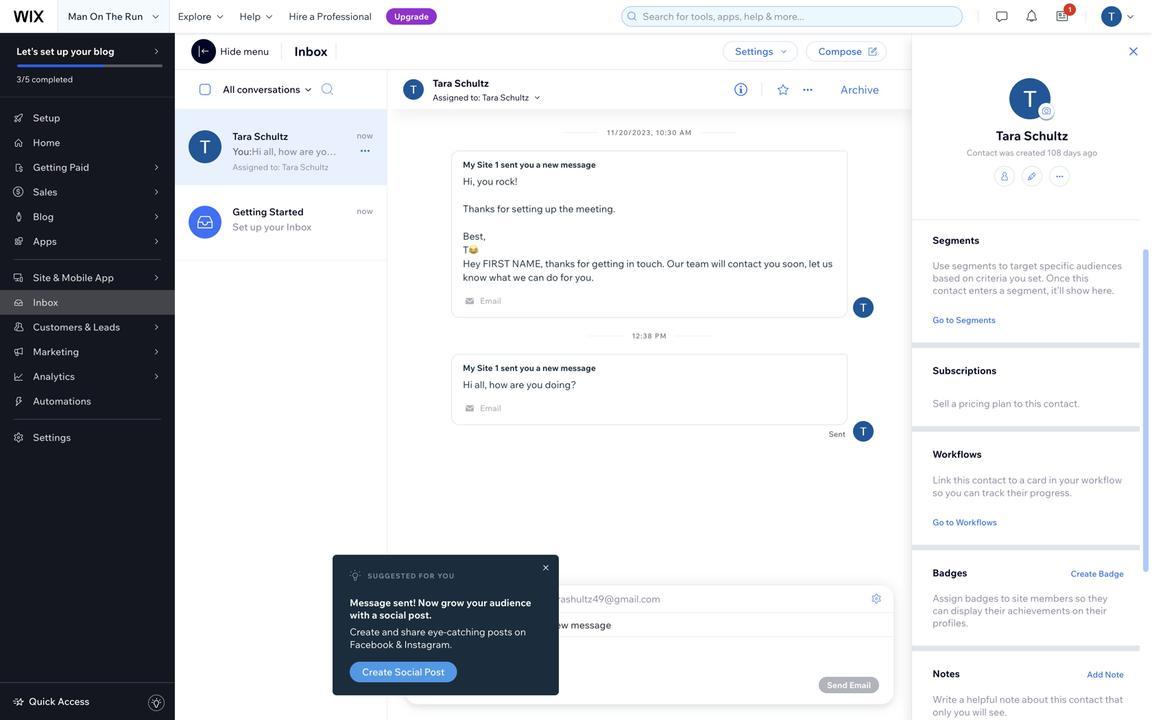 Task type: vqa. For each thing, say whether or not it's contained in the screenshot.
instagram icon
no



Task type: describe. For each thing, give the bounding box(es) containing it.
professional
[[317, 10, 372, 22]]

schultz inside tara schultz contact was created 108 days ago
[[1024, 128, 1068, 143]]

a inside 'link'
[[310, 10, 315, 22]]

message for message via:
[[418, 593, 459, 605]]

go for link this contact to a card in your workflow so you can track their progress.
[[933, 517, 944, 527]]

chat messages log
[[387, 109, 911, 586]]

all, inside my site 1 sent you a new message hi all, how are you doing?
[[475, 379, 487, 391]]

contact inside 'write a helpful note about this contact that only you will see.'
[[1069, 693, 1103, 705]]

11/20/2023, 10:30 am
[[607, 128, 692, 137]]

audience
[[489, 597, 531, 609]]

1 horizontal spatial tara schultz image
[[1009, 78, 1051, 119]]

you inside attach any files you may need for this contact.
[[1003, 16, 1019, 28]]

getting started image
[[189, 206, 221, 239]]

to inside use segments to target specific audiences based on criteria you set. once this contact enters a segment, it'll show here.
[[999, 260, 1008, 272]]

hi,
[[463, 175, 475, 187]]

message sent! now grow your audience with a social post.
[[350, 597, 531, 621]]

message for setting
[[561, 159, 596, 170]]

conversations
[[237, 83, 300, 95]]

create social post
[[362, 666, 445, 678]]

assigned inside button
[[433, 92, 469, 102]]

email down my site 1 sent you a new message hi all, how are you doing?
[[480, 403, 501, 413]]

emojis image
[[462, 677, 478, 693]]

email right send
[[849, 680, 871, 690]]

create for create badge
[[1071, 568, 1097, 579]]

for
[[419, 572, 435, 580]]

name,
[[512, 257, 543, 269]]

meeting.
[[576, 203, 615, 215]]

1 vertical spatial inbox
[[286, 221, 311, 233]]

you inside use segments to target specific audiences based on criteria you set. once this contact enters a segment, it'll show here.
[[1009, 272, 1026, 284]]

write
[[933, 693, 957, 705]]

0 vertical spatial workflows
[[933, 448, 982, 460]]

we
[[513, 271, 526, 283]]

am
[[679, 128, 692, 137]]

to: inside button
[[470, 92, 480, 102]]

help button
[[231, 0, 281, 33]]

& for customers
[[85, 321, 91, 333]]

to:
[[533, 593, 546, 605]]

hire
[[289, 10, 307, 22]]

Type your message. Hit enter to submit. text field
[[416, 648, 883, 663]]

add note button
[[1087, 668, 1124, 681]]

getting paid button
[[0, 155, 175, 180]]

rock!
[[496, 175, 517, 187]]

quick access button
[[12, 695, 89, 708]]

1 vertical spatial contact.
[[1043, 397, 1080, 409]]

will inside the my site 1 sent you a new message hi, you rock! thanks for setting up the meeting. best, t😂 hey first name, thanks for getting in touch. our team will contact you soon, let us know what we can do for you.
[[711, 257, 726, 269]]

posts
[[487, 626, 512, 638]]

new for doing?
[[542, 363, 559, 373]]

blog
[[94, 45, 114, 57]]

tara inside tara schultz contact was created 108 days ago
[[996, 128, 1021, 143]]

0 vertical spatial are
[[299, 145, 314, 157]]

home link
[[0, 130, 175, 155]]

segment,
[[1007, 284, 1049, 296]]

analytics button
[[0, 364, 175, 389]]

assign
[[933, 592, 963, 604]]

1 inside button
[[1068, 5, 1072, 14]]

pm
[[655, 332, 667, 340]]

new for setting
[[542, 159, 559, 170]]

can inside 'link this contact to a card in your workflow so you can track their progress.'
[[964, 487, 980, 499]]

send email
[[827, 680, 871, 690]]

can inside assign badges to site members so they can display their achievements on their profiles.
[[933, 604, 949, 616]]

suggested
[[368, 572, 416, 580]]

to inside 'link this contact to a card in your workflow so you can track their progress.'
[[1008, 474, 1017, 486]]

segments inside button
[[956, 315, 996, 325]]

you inside 'write a helpful note about this contact that only you will see.'
[[954, 706, 970, 718]]

site inside dropdown button
[[33, 272, 51, 284]]

us
[[822, 257, 833, 269]]

you.
[[575, 271, 594, 283]]

quick access
[[29, 695, 89, 707]]

criteria
[[976, 272, 1007, 284]]

tara inside button
[[482, 92, 498, 102]]

may
[[1021, 16, 1040, 28]]

t😂
[[463, 244, 478, 256]]

0 vertical spatial all,
[[264, 145, 276, 157]]

1 for hi all, how are you doing?
[[495, 363, 499, 373]]

create for create social post
[[362, 666, 392, 678]]

my for hi,
[[463, 159, 475, 170]]

progress.
[[1030, 487, 1072, 499]]

note
[[1000, 693, 1020, 705]]

a inside the my site 1 sent you a new message hi, you rock! thanks for setting up the meeting. best, t😂 hey first name, thanks for getting in touch. our team will contact you soon, let us know what we can do for you.
[[536, 159, 541, 170]]

customers
[[33, 321, 82, 333]]

archive
[[840, 83, 879, 96]]

on inside the create and share eye-catching posts on facebook & instagram.
[[515, 626, 526, 638]]

your inside sidebar 'element'
[[71, 45, 91, 57]]

now for getting started
[[357, 206, 373, 216]]

sent for rock!
[[501, 159, 518, 170]]

hire a professional link
[[281, 0, 380, 33]]

set
[[232, 221, 248, 233]]

my site 1 sent you a new message hi all, how are you doing?
[[463, 363, 596, 391]]

social
[[379, 609, 406, 621]]

site & mobile app button
[[0, 265, 175, 290]]

Search for tools, apps, help & more... field
[[639, 7, 958, 26]]

link
[[933, 474, 951, 486]]

to right plan
[[1014, 397, 1023, 409]]

paid
[[69, 161, 89, 173]]

for left setting
[[497, 203, 510, 215]]

for inside attach any files you may need for this contact.
[[1067, 16, 1080, 28]]

badge
[[1099, 568, 1124, 579]]

created
[[1016, 147, 1045, 158]]

this inside use segments to target specific audiences based on criteria you set. once this contact enters a segment, it'll show here.
[[1072, 272, 1089, 284]]

team
[[686, 257, 709, 269]]

hide menu button down help
[[220, 45, 269, 58]]

any
[[964, 16, 980, 28]]

assign badges to site members so they can display their achievements on their profiles.
[[933, 592, 1108, 629]]

11/20/2023,
[[607, 128, 654, 137]]

to inside button
[[946, 315, 954, 325]]

workflows inside the go to workflows 'button'
[[956, 517, 997, 527]]

so inside 'link this contact to a card in your workflow so you can track their progress.'
[[933, 487, 943, 499]]

best,
[[463, 230, 486, 242]]

1 for hi, you rock! thanks for setting up the meeting. best, t😂 hey first name, thanks for getting in touch. our team will contact you soon, let us know what we can do for you.
[[495, 159, 499, 170]]

specific
[[1039, 260, 1074, 272]]

contact inside use segments to target specific audiences based on criteria you set. once this contact enters a segment, it'll show here.
[[933, 284, 967, 296]]

app
[[95, 272, 114, 284]]

contact inside 'link this contact to a card in your workflow so you can track their progress.'
[[972, 474, 1006, 486]]

0 vertical spatial segments
[[933, 234, 979, 246]]

marketing
[[33, 346, 79, 358]]

compose
[[818, 45, 862, 57]]

you inside 'link this contact to a card in your workflow so you can track their progress.'
[[945, 487, 962, 499]]

ago
[[1083, 147, 1097, 158]]

to inside 'button'
[[946, 517, 954, 527]]

getting for getting paid
[[33, 161, 67, 173]]

explore
[[178, 10, 211, 22]]

hey
[[463, 257, 481, 269]]

are inside my site 1 sent you a new message hi all, how are you doing?
[[510, 379, 524, 391]]

sent!
[[393, 597, 416, 609]]

hide
[[220, 45, 241, 57]]

need
[[1042, 16, 1065, 28]]

note
[[1105, 669, 1124, 680]]

108
[[1047, 147, 1061, 158]]

0 horizontal spatial how
[[278, 145, 297, 157]]

assigned to: tara schultz button
[[433, 91, 543, 103]]

catching
[[447, 626, 485, 638]]

1 vertical spatial tara schultz
[[232, 130, 288, 142]]

to inside assign badges to site members so they can display their achievements on their profiles.
[[1001, 592, 1010, 604]]

sent for how
[[501, 363, 518, 373]]

now for tara schultz
[[357, 130, 373, 141]]

via:
[[461, 593, 476, 605]]

12:38
[[632, 332, 653, 340]]

social
[[395, 666, 422, 678]]

a inside message sent! now grow your audience with a social post.
[[372, 609, 377, 621]]

attach any files you may need for this contact.
[[933, 16, 1098, 40]]

so inside assign badges to site members so they can display their achievements on their profiles.
[[1075, 592, 1086, 604]]

upgrade button
[[386, 8, 437, 25]]

send
[[827, 680, 848, 690]]

profiles.
[[933, 617, 968, 629]]

email button
[[479, 593, 520, 605]]

how inside my site 1 sent you a new message hi all, how are you doing?
[[489, 379, 508, 391]]

setup
[[33, 112, 60, 124]]

show
[[1066, 284, 1090, 296]]

a inside 'link this contact to a card in your workflow so you can track their progress.'
[[1020, 474, 1025, 486]]

0 horizontal spatial to:
[[270, 162, 280, 172]]

hi inside my site 1 sent you a new message hi all, how are you doing?
[[463, 379, 472, 391]]

run
[[125, 10, 143, 22]]

contact inside the my site 1 sent you a new message hi, you rock! thanks for setting up the meeting. best, t😂 hey first name, thanks for getting in touch. our team will contact you soon, let us know what we can do for you.
[[728, 257, 762, 269]]

write a helpful note about this contact that only you will see.
[[933, 693, 1123, 718]]

site
[[1012, 592, 1028, 604]]

this inside 'link this contact to a card in your workflow so you can track their progress.'
[[953, 474, 970, 486]]

suggested for you
[[368, 572, 455, 580]]

your down getting started
[[264, 221, 284, 233]]

site for hi
[[477, 363, 493, 373]]

getting
[[592, 257, 624, 269]]



Task type: locate. For each thing, give the bounding box(es) containing it.
sent inside the my site 1 sent you a new message hi, you rock! thanks for setting up the meeting. best, t😂 hey first name, thanks for getting in touch. our team will contact you soon, let us know what we can do for you.
[[501, 159, 518, 170]]

inbox inside "link"
[[33, 296, 58, 308]]

1 vertical spatial settings
[[33, 431, 71, 443]]

you: hi all, how are you doing?
[[232, 145, 366, 157]]

up inside sidebar 'element'
[[57, 45, 68, 57]]

their inside 'link this contact to a card in your workflow so you can track their progress.'
[[1007, 487, 1028, 499]]

you
[[1003, 16, 1019, 28], [316, 145, 332, 157], [520, 159, 534, 170], [477, 175, 493, 187], [764, 257, 780, 269], [1009, 272, 1026, 284], [520, 363, 534, 373], [526, 379, 543, 391], [945, 487, 962, 499], [954, 706, 970, 718]]

1 horizontal spatial contact.
[[1043, 397, 1080, 409]]

1 horizontal spatial how
[[489, 379, 508, 391]]

on down members
[[1072, 604, 1084, 616]]

contact. inside attach any files you may need for this contact.
[[933, 28, 969, 40]]

in left the touch.
[[626, 257, 634, 269]]

now
[[357, 130, 373, 141], [357, 206, 373, 216]]

create inside create badge button
[[1071, 568, 1097, 579]]

2 horizontal spatial &
[[396, 638, 402, 650]]

0 vertical spatial inbox
[[294, 44, 327, 59]]

getting paid
[[33, 161, 89, 173]]

so left they
[[1075, 592, 1086, 604]]

1 horizontal spatial tara schultz image
[[403, 79, 424, 100]]

post
[[424, 666, 445, 678]]

do
[[546, 271, 558, 283]]

track
[[982, 487, 1005, 499]]

message for message sent! now grow your audience with a social post.
[[350, 597, 391, 609]]

0 horizontal spatial in
[[626, 257, 634, 269]]

the
[[559, 203, 574, 215]]

on inside assign badges to site members so they can display their achievements on their profiles.
[[1072, 604, 1084, 616]]

touch.
[[637, 257, 665, 269]]

their
[[1007, 487, 1028, 499], [985, 604, 1005, 616], [1086, 604, 1107, 616]]

0 vertical spatial tara schultz image
[[403, 79, 424, 100]]

1 horizontal spatial getting
[[232, 206, 267, 218]]

to up 'criteria'
[[999, 260, 1008, 272]]

instagram.
[[404, 638, 452, 650]]

can down 'assign'
[[933, 604, 949, 616]]

setting
[[512, 203, 543, 215]]

2 vertical spatial 1
[[495, 363, 499, 373]]

go for use segments to target specific audiences based on criteria you set. once this contact enters a segment, it'll show here.
[[933, 315, 944, 325]]

their down the card
[[1007, 487, 1028, 499]]

hide menu button up 'all'
[[191, 39, 269, 64]]

set up your inbox
[[232, 221, 311, 233]]

2 vertical spatial create
[[362, 666, 392, 678]]

1 vertical spatial how
[[489, 379, 508, 391]]

tara schultz image
[[1009, 78, 1051, 119], [853, 297, 874, 318]]

1 vertical spatial workflows
[[956, 517, 997, 527]]

2 vertical spatial site
[[477, 363, 493, 373]]

your right the grow
[[467, 597, 487, 609]]

1 vertical spatial will
[[972, 706, 987, 718]]

0 horizontal spatial will
[[711, 257, 726, 269]]

1 message from the top
[[561, 159, 596, 170]]

& left mobile
[[53, 272, 59, 284]]

apps
[[33, 235, 57, 247]]

inbox up the customers
[[33, 296, 58, 308]]

2 horizontal spatial tara schultz image
[[853, 421, 874, 442]]

your
[[71, 45, 91, 57], [264, 221, 284, 233], [1059, 474, 1079, 486], [467, 597, 487, 609]]

files image
[[484, 677, 501, 693]]

members
[[1030, 592, 1073, 604]]

up inside the my site 1 sent you a new message hi, you rock! thanks for setting up the meeting. best, t😂 hey first name, thanks for getting in touch. our team will contact you soon, let us know what we can do for you.
[[545, 203, 557, 215]]

0 horizontal spatial hi
[[252, 145, 261, 157]]

up left the
[[545, 203, 557, 215]]

1 vertical spatial all,
[[475, 379, 487, 391]]

once
[[1046, 272, 1070, 284]]

0 horizontal spatial all,
[[264, 145, 276, 157]]

0 horizontal spatial tara schultz image
[[853, 297, 874, 318]]

1 vertical spatial now
[[357, 206, 373, 216]]

settings down search for tools, apps, help & more... field
[[735, 45, 773, 57]]

0 horizontal spatial can
[[528, 271, 544, 283]]

& inside the create and share eye-catching posts on facebook & instagram.
[[396, 638, 402, 650]]

2 my from the top
[[463, 363, 475, 373]]

sales button
[[0, 180, 175, 204]]

0 vertical spatial assigned to: tara schultz
[[433, 92, 529, 102]]

getting started
[[232, 206, 304, 218]]

schultz
[[454, 77, 489, 89], [500, 92, 529, 102], [1024, 128, 1068, 143], [254, 130, 288, 142], [300, 162, 329, 172]]

your inside message sent! now grow your audience with a social post.
[[467, 597, 487, 609]]

the
[[106, 10, 123, 22]]

this inside 'write a helpful note about this contact that only you will see.'
[[1050, 693, 1067, 705]]

on inside use segments to target specific audiences based on criteria you set. once this contact enters a segment, it'll show here.
[[962, 272, 974, 284]]

soon,
[[782, 257, 807, 269]]

attach
[[933, 16, 962, 28]]

go to segments
[[933, 315, 996, 325]]

saved replies image
[[416, 677, 433, 693]]

contact up track
[[972, 474, 1006, 486]]

1 horizontal spatial can
[[933, 604, 949, 616]]

1 vertical spatial up
[[545, 203, 557, 215]]

on down segments
[[962, 272, 974, 284]]

my inside my site 1 sent you a new message hi all, how are you doing?
[[463, 363, 475, 373]]

blog button
[[0, 204, 175, 229]]

will down helpful on the bottom right
[[972, 706, 987, 718]]

1 vertical spatial doing?
[[545, 379, 576, 391]]

1 vertical spatial 1
[[495, 159, 499, 170]]

a inside 'write a helpful note about this contact that only you will see.'
[[959, 693, 964, 705]]

create up 'facebook'
[[350, 626, 380, 638]]

workflows down track
[[956, 517, 997, 527]]

0 vertical spatial site
[[477, 159, 493, 170]]

about
[[1022, 693, 1048, 705]]

badges
[[965, 592, 999, 604]]

2 horizontal spatial on
[[1072, 604, 1084, 616]]

0 horizontal spatial tara schultz
[[232, 130, 288, 142]]

this up 'show'
[[1072, 272, 1089, 284]]

for right do at the top of the page
[[560, 271, 573, 283]]

1 horizontal spatial &
[[85, 321, 91, 333]]

1 horizontal spatial message
[[418, 593, 459, 605]]

segments up use
[[933, 234, 979, 246]]

1 horizontal spatial all,
[[475, 379, 487, 391]]

tara schultz up you:
[[232, 130, 288, 142]]

site for hi,
[[477, 159, 493, 170]]

1 horizontal spatial up
[[250, 221, 262, 233]]

2 vertical spatial tara schultz image
[[853, 421, 874, 442]]

to down based
[[946, 315, 954, 325]]

tara schultz up assigned to: tara schultz button
[[433, 77, 489, 89]]

message inside the my site 1 sent you a new message hi, you rock! thanks for setting up the meeting. best, t😂 hey first name, thanks for getting in touch. our team will contact you soon, let us know what we can do for you.
[[561, 159, 596, 170]]

with
[[350, 609, 370, 621]]

segments
[[952, 260, 997, 272]]

& inside site & mobile app dropdown button
[[53, 272, 59, 284]]

a inside use segments to target specific audiences based on criteria you set. once this contact enters a segment, it'll show here.
[[999, 284, 1005, 296]]

1 vertical spatial sent
[[501, 363, 518, 373]]

0 horizontal spatial their
[[985, 604, 1005, 616]]

this right about
[[1050, 693, 1067, 705]]

& for site
[[53, 272, 59, 284]]

on right posts at the left bottom
[[515, 626, 526, 638]]

helpful
[[967, 693, 997, 705]]

create and share eye-catching posts on facebook & instagram.
[[350, 626, 526, 650]]

1 inside my site 1 sent you a new message hi all, how are you doing?
[[495, 363, 499, 373]]

will inside 'write a helpful note about this contact that only you will see.'
[[972, 706, 987, 718]]

mobile
[[62, 272, 93, 284]]

hire a professional
[[289, 10, 372, 22]]

0 horizontal spatial contact.
[[933, 28, 969, 40]]

0 horizontal spatial settings
[[33, 431, 71, 443]]

can left track
[[964, 487, 980, 499]]

create for create and share eye-catching posts on facebook & instagram.
[[350, 626, 380, 638]]

this inside attach any files you may need for this contact.
[[1082, 16, 1098, 28]]

0 horizontal spatial so
[[933, 487, 943, 499]]

contact right team
[[728, 257, 762, 269]]

& inside customers & leads dropdown button
[[85, 321, 91, 333]]

segments down "enters"
[[956, 315, 996, 325]]

2 vertical spatial can
[[933, 604, 949, 616]]

message inside my site 1 sent you a new message hi all, how are you doing?
[[561, 363, 596, 373]]

audiences
[[1076, 260, 1122, 272]]

0 horizontal spatial are
[[299, 145, 314, 157]]

1 now from the top
[[357, 130, 373, 141]]

0 horizontal spatial doing?
[[335, 145, 366, 157]]

1 inside the my site 1 sent you a new message hi, you rock! thanks for setting up the meeting. best, t😂 hey first name, thanks for getting in touch. our team will contact you soon, let us know what we can do for you.
[[495, 159, 499, 170]]

know
[[463, 271, 487, 283]]

0 vertical spatial so
[[933, 487, 943, 499]]

in inside the my site 1 sent you a new message hi, you rock! thanks for setting up the meeting. best, t😂 hey first name, thanks for getting in touch. our team will contact you soon, let us know what we can do for you.
[[626, 257, 634, 269]]

& left leads
[[85, 321, 91, 333]]

our
[[667, 257, 684, 269]]

tara schultz image
[[403, 79, 424, 100], [189, 130, 221, 163], [853, 421, 874, 442]]

settings inside button
[[735, 45, 773, 57]]

hide menu button
[[191, 39, 269, 64], [220, 45, 269, 58]]

2 new from the top
[[542, 363, 559, 373]]

0 vertical spatial will
[[711, 257, 726, 269]]

settings inside sidebar 'element'
[[33, 431, 71, 443]]

in inside 'link this contact to a card in your workflow so you can track their progress.'
[[1049, 474, 1057, 486]]

can left do at the top of the page
[[528, 271, 544, 283]]

1 vertical spatial tara schultz image
[[853, 297, 874, 318]]

sell a pricing plan to this contact.
[[933, 397, 1080, 409]]

for up you.
[[577, 257, 590, 269]]

this right link
[[953, 474, 970, 486]]

1 vertical spatial hi
[[463, 379, 472, 391]]

contact
[[728, 257, 762, 269], [933, 284, 967, 296], [972, 474, 1006, 486], [1069, 693, 1103, 705]]

1 vertical spatial my
[[463, 363, 475, 373]]

add
[[1087, 669, 1103, 680]]

1 vertical spatial assigned
[[232, 162, 268, 172]]

0 vertical spatial create
[[1071, 568, 1097, 579]]

achievements
[[1008, 604, 1070, 616]]

1 vertical spatial tara schultz image
[[189, 130, 221, 163]]

0 vertical spatial tara schultz
[[433, 77, 489, 89]]

leads
[[93, 321, 120, 333]]

2 horizontal spatial their
[[1086, 604, 1107, 616]]

10:30
[[656, 128, 677, 137]]

message up with
[[350, 597, 391, 609]]

go down link
[[933, 517, 944, 527]]

tara schultz image inside chat messages log
[[853, 297, 874, 318]]

this right plan
[[1025, 397, 1041, 409]]

go inside 'button'
[[933, 517, 944, 527]]

2 now from the top
[[357, 206, 373, 216]]

1 horizontal spatial settings
[[735, 45, 773, 57]]

0 vertical spatial hi
[[252, 145, 261, 157]]

man
[[68, 10, 88, 22]]

0 vertical spatial message
[[561, 159, 596, 170]]

target
[[1010, 260, 1037, 272]]

display
[[951, 604, 983, 616]]

up right set on the top of the page
[[250, 221, 262, 233]]

can inside the my site 1 sent you a new message hi, you rock! thanks for setting up the meeting. best, t😂 hey first name, thanks for getting in touch. our team will contact you soon, let us know what we can do for you.
[[528, 271, 544, 283]]

customers & leads button
[[0, 315, 175, 339]]

my for hi
[[463, 363, 475, 373]]

let's set up your blog
[[16, 45, 114, 57]]

this right 1 button
[[1082, 16, 1098, 28]]

None field
[[459, 619, 883, 631]]

2 vertical spatial inbox
[[33, 296, 58, 308]]

can
[[528, 271, 544, 283], [964, 487, 980, 499], [933, 604, 949, 616]]

0 vertical spatial my
[[463, 159, 475, 170]]

1 go from the top
[[933, 315, 944, 325]]

your left blog
[[71, 45, 91, 57]]

& down and on the left bottom
[[396, 638, 402, 650]]

None checkbox
[[192, 81, 223, 98]]

new
[[542, 159, 559, 170], [542, 363, 559, 373]]

1 new from the top
[[542, 159, 559, 170]]

use segments to target specific audiences based on criteria you set. once this contact enters a segment, it'll show here.
[[933, 260, 1122, 296]]

sidebar element
[[0, 33, 175, 720]]

what
[[489, 271, 511, 283]]

contact down based
[[933, 284, 967, 296]]

1 button
[[1047, 0, 1077, 33]]

message down you
[[418, 593, 459, 605]]

0 vertical spatial up
[[57, 45, 68, 57]]

doing? inside my site 1 sent you a new message hi all, how are you doing?
[[545, 379, 576, 391]]

schultz inside button
[[500, 92, 529, 102]]

message inside message sent! now grow your audience with a social post.
[[350, 597, 391, 609]]

to down link
[[946, 517, 954, 527]]

0 vertical spatial &
[[53, 272, 59, 284]]

0 vertical spatial getting
[[33, 161, 67, 173]]

workflows up link
[[933, 448, 982, 460]]

grow
[[441, 597, 464, 609]]

0 vertical spatial settings
[[735, 45, 773, 57]]

go inside button
[[933, 315, 944, 325]]

create left badge
[[1071, 568, 1097, 579]]

1 vertical spatial are
[[510, 379, 524, 391]]

2 horizontal spatial can
[[964, 487, 980, 499]]

create down 'facebook'
[[362, 666, 392, 678]]

a inside my site 1 sent you a new message hi all, how are you doing?
[[536, 363, 541, 373]]

contact down add
[[1069, 693, 1103, 705]]

customers & leads
[[33, 321, 120, 333]]

my site 1 sent you a new message hi, you rock! thanks for setting up the meeting. best, t😂 hey first name, thanks for getting in touch. our team will contact you soon, let us know what we can do for you.
[[463, 159, 833, 283]]

2 sent from the top
[[501, 363, 518, 373]]

getting down home
[[33, 161, 67, 173]]

menu
[[243, 45, 269, 57]]

0 vertical spatial how
[[278, 145, 297, 157]]

so down link
[[933, 487, 943, 499]]

message for doing?
[[561, 363, 596, 373]]

1 horizontal spatial their
[[1007, 487, 1028, 499]]

your up progress.
[[1059, 474, 1079, 486]]

automations
[[33, 395, 91, 407]]

0 horizontal spatial assigned to: tara schultz
[[232, 162, 329, 172]]

that
[[1105, 693, 1123, 705]]

0 vertical spatial to:
[[470, 92, 480, 102]]

tarashultz49@gmail.com
[[548, 593, 660, 605]]

apps button
[[0, 229, 175, 254]]

0 vertical spatial now
[[357, 130, 373, 141]]

site inside the my site 1 sent you a new message hi, you rock! thanks for setting up the meeting. best, t😂 hey first name, thanks for getting in touch. our team will contact you soon, let us know what we can do for you.
[[477, 159, 493, 170]]

1 sent from the top
[[501, 159, 518, 170]]

marketing button
[[0, 339, 175, 364]]

assigned to: tara schultz inside button
[[433, 92, 529, 102]]

their down they
[[1086, 604, 1107, 616]]

segments
[[933, 234, 979, 246], [956, 315, 996, 325]]

new inside the my site 1 sent you a new message hi, you rock! thanks for setting up the meeting. best, t😂 hey first name, thanks for getting in touch. our team will contact you soon, let us know what we can do for you.
[[542, 159, 559, 170]]

go down based
[[933, 315, 944, 325]]

will right team
[[711, 257, 726, 269]]

2 vertical spatial up
[[250, 221, 262, 233]]

getting up set on the top of the page
[[232, 206, 267, 218]]

settings link
[[0, 425, 175, 450]]

analytics
[[33, 370, 75, 382]]

new inside my site 1 sent you a new message hi all, how are you doing?
[[542, 363, 559, 373]]

getting for getting started
[[232, 206, 267, 218]]

getting inside dropdown button
[[33, 161, 67, 173]]

tara schultz image inside chat messages log
[[853, 421, 874, 442]]

0 horizontal spatial getting
[[33, 161, 67, 173]]

my inside the my site 1 sent you a new message hi, you rock! thanks for setting up the meeting. best, t😂 hey first name, thanks for getting in touch. our team will contact you soon, let us know what we can do for you.
[[463, 159, 475, 170]]

0 vertical spatial in
[[626, 257, 634, 269]]

let's
[[16, 45, 38, 57]]

sent
[[829, 429, 846, 439]]

to left site
[[1001, 592, 1010, 604]]

1 vertical spatial assigned to: tara schultz
[[232, 162, 329, 172]]

0 horizontal spatial tara schultz image
[[189, 130, 221, 163]]

1 vertical spatial to:
[[270, 162, 280, 172]]

1 vertical spatial message
[[561, 363, 596, 373]]

0 horizontal spatial up
[[57, 45, 68, 57]]

2 vertical spatial on
[[515, 626, 526, 638]]

0 vertical spatial assigned
[[433, 92, 469, 102]]

sent inside my site 1 sent you a new message hi all, how are you doing?
[[501, 363, 518, 373]]

1 vertical spatial site
[[33, 272, 51, 284]]

up right set
[[57, 45, 68, 57]]

inbox down started
[[286, 221, 311, 233]]

post.
[[408, 609, 432, 621]]

0 vertical spatial contact.
[[933, 28, 969, 40]]

inbox down hire
[[294, 44, 327, 59]]

create inside the create and share eye-catching posts on facebook & instagram.
[[350, 626, 380, 638]]

in up progress.
[[1049, 474, 1057, 486]]

0 vertical spatial doing?
[[335, 145, 366, 157]]

message
[[418, 593, 459, 605], [350, 597, 391, 609]]

1 vertical spatial in
[[1049, 474, 1057, 486]]

notes
[[933, 668, 960, 680]]

assigned
[[433, 92, 469, 102], [232, 162, 268, 172]]

1 horizontal spatial in
[[1049, 474, 1057, 486]]

contact. right plan
[[1043, 397, 1080, 409]]

email right via:
[[479, 593, 503, 605]]

their down badges
[[985, 604, 1005, 616]]

0 vertical spatial on
[[962, 272, 974, 284]]

set
[[40, 45, 54, 57]]

email down what
[[480, 296, 501, 306]]

to left the card
[[1008, 474, 1017, 486]]

2 go from the top
[[933, 517, 944, 527]]

1 horizontal spatial assigned
[[433, 92, 469, 102]]

for right need
[[1067, 16, 1080, 28]]

1 horizontal spatial hi
[[463, 379, 472, 391]]

man on the run
[[68, 10, 143, 22]]

workflow
[[1081, 474, 1122, 486]]

1 vertical spatial can
[[964, 487, 980, 499]]

2 message from the top
[[561, 363, 596, 373]]

0 vertical spatial 1
[[1068, 5, 1072, 14]]

1 vertical spatial &
[[85, 321, 91, 333]]

are
[[299, 145, 314, 157], [510, 379, 524, 391]]

1 my from the top
[[463, 159, 475, 170]]

this
[[1082, 16, 1098, 28], [1072, 272, 1089, 284], [1025, 397, 1041, 409], [953, 474, 970, 486], [1050, 693, 1067, 705]]

site inside my site 1 sent you a new message hi all, how are you doing?
[[477, 363, 493, 373]]

1 horizontal spatial doing?
[[545, 379, 576, 391]]

settings down automations
[[33, 431, 71, 443]]

1 horizontal spatial assigned to: tara schultz
[[433, 92, 529, 102]]

your inside 'link this contact to a card in your workflow so you can track their progress.'
[[1059, 474, 1079, 486]]

assigned to: tara schultz
[[433, 92, 529, 102], [232, 162, 329, 172]]

create inside create social post button
[[362, 666, 392, 678]]

contact. down attach
[[933, 28, 969, 40]]



